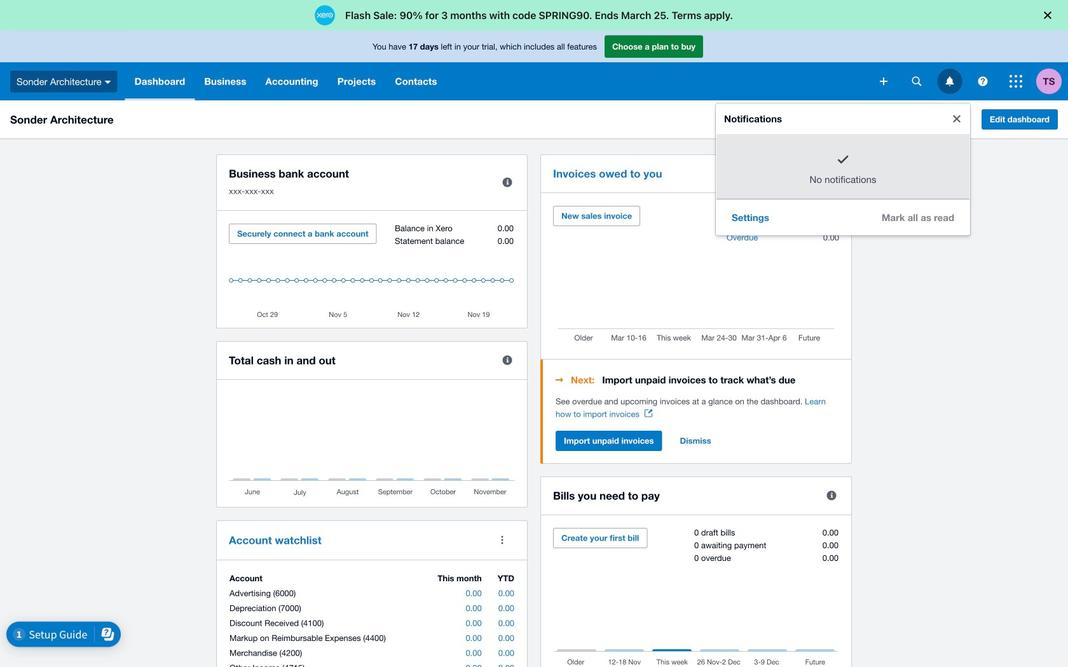 Task type: vqa. For each thing, say whether or not it's contained in the screenshot.
the Empty state widget for the Total Cash In and Out feature, displaying a column graph summarising bank transaction data as Total Money In versus Total Money Out across all connected bank accounts, enabling a visual comparison of the two amounts. Image
yes



Task type: locate. For each thing, give the bounding box(es) containing it.
svg image
[[1010, 75, 1023, 88], [946, 77, 954, 86]]

heading
[[556, 373, 840, 388]]

svg image
[[913, 77, 922, 86], [979, 77, 988, 86], [880, 78, 888, 85], [105, 81, 111, 84]]

dialog
[[0, 0, 1069, 31]]

group
[[716, 104, 971, 236]]

panel body document
[[556, 396, 840, 421], [556, 396, 840, 421]]

1 horizontal spatial svg image
[[1010, 75, 1023, 88]]

banner
[[0, 31, 1069, 236]]



Task type: describe. For each thing, give the bounding box(es) containing it.
accounts watchlist options image
[[490, 528, 515, 553]]

empty state bank feed widget with a tooltip explaining the feature. includes a 'securely connect a bank account' button and a data-less flat line graph marking four weekly dates, indicating future account balance tracking. image
[[229, 224, 515, 319]]

opens in a new tab image
[[645, 410, 653, 418]]

empty state widget for the total cash in and out feature, displaying a column graph summarising bank transaction data as total money in versus total money out across all connected bank accounts, enabling a visual comparison of the two amounts. image
[[229, 393, 515, 498]]

0 horizontal spatial svg image
[[946, 77, 954, 86]]

empty state of the bills widget with a 'create your first bill' button and an unpopulated column graph. image
[[553, 529, 840, 668]]



